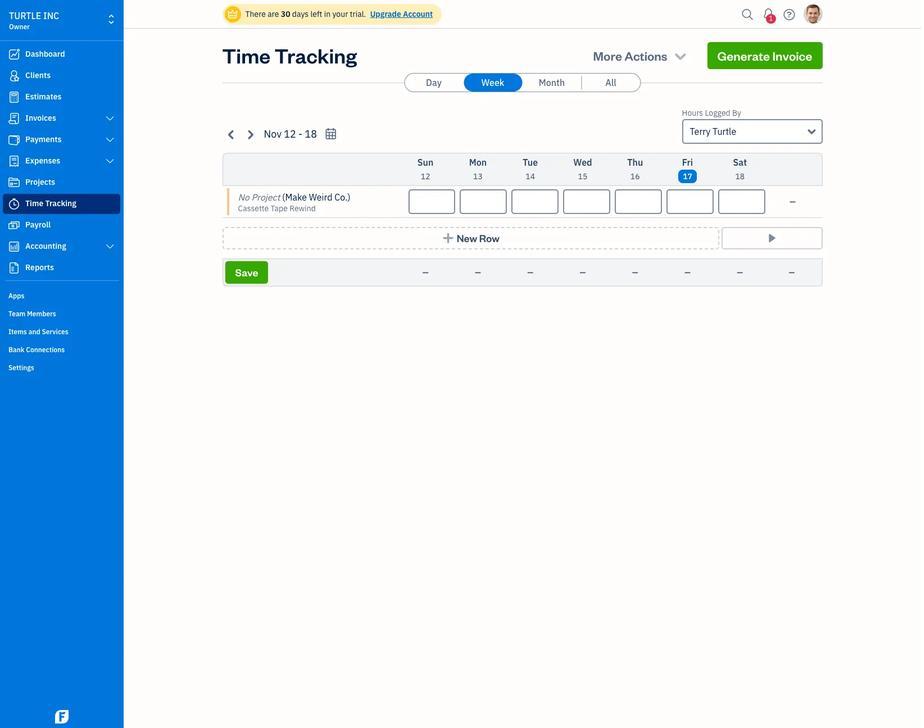 Task type: locate. For each thing, give the bounding box(es) containing it.
more
[[594, 48, 623, 64]]

owner
[[9, 22, 30, 31]]

money image
[[7, 220, 21, 231]]

expenses
[[25, 156, 60, 166]]

chart image
[[7, 241, 21, 253]]

reports link
[[3, 258, 120, 278]]

new row
[[457, 232, 500, 245]]

1 vertical spatial chevron large down image
[[105, 242, 115, 251]]

inc
[[43, 10, 59, 21]]

1 vertical spatial 12
[[421, 172, 431, 182]]

all
[[606, 77, 617, 88]]

(
[[282, 192, 285, 203]]

turtle
[[713, 126, 737, 137]]

0 horizontal spatial time tracking
[[25, 199, 76, 209]]

chevron large down image down payments link
[[105, 157, 115, 166]]

14
[[526, 172, 536, 182]]

thu
[[628, 157, 644, 168]]

dashboard image
[[7, 49, 21, 60]]

1 chevron large down image from the top
[[105, 114, 115, 123]]

upgrade
[[370, 9, 401, 19]]

duration text field down "17"
[[667, 190, 714, 214]]

12 for nov
[[284, 128, 296, 141]]

terry turtle button
[[683, 119, 823, 144]]

tracking down left
[[275, 42, 357, 69]]

wed 15
[[574, 157, 593, 182]]

1 horizontal spatial time tracking
[[222, 42, 357, 69]]

duration text field down 16 on the top right of the page
[[615, 190, 662, 214]]

30
[[281, 9, 291, 19]]

0 vertical spatial 18
[[305, 128, 317, 141]]

1 button
[[760, 3, 778, 25]]

search image
[[739, 6, 757, 23]]

freshbooks image
[[53, 711, 71, 724]]

1 duration text field from the left
[[460, 190, 507, 214]]

duration text field down the "sun 12" at top left
[[409, 190, 456, 214]]

12 down "sun"
[[421, 172, 431, 182]]

time tracking inside main element
[[25, 199, 76, 209]]

18 right -
[[305, 128, 317, 141]]

there are 30 days left in your trial. upgrade account
[[246, 9, 433, 19]]

report image
[[7, 263, 21, 274]]

tracking inside main element
[[45, 199, 76, 209]]

no project ( make weird co. ) cassette tape rewind
[[238, 192, 351, 214]]

chevron large down image
[[105, 136, 115, 145], [105, 242, 115, 251]]

actions
[[625, 48, 668, 64]]

Duration text field
[[460, 190, 507, 214], [512, 190, 559, 214], [564, 190, 611, 214], [615, 190, 662, 214], [667, 190, 714, 214]]

chevron large down image up expenses link
[[105, 136, 115, 145]]

crown image
[[227, 8, 239, 20]]

chevron large down image up payments link
[[105, 114, 115, 123]]

turtle
[[9, 10, 41, 21]]

0 vertical spatial chevron large down image
[[105, 136, 115, 145]]

0 vertical spatial tracking
[[275, 42, 357, 69]]

0 horizontal spatial 12
[[284, 128, 296, 141]]

1
[[770, 14, 774, 22]]

0 horizontal spatial tracking
[[45, 199, 76, 209]]

1 vertical spatial time tracking
[[25, 199, 76, 209]]

1 horizontal spatial 12
[[421, 172, 431, 182]]

estimate image
[[7, 92, 21, 103]]

upgrade account link
[[368, 9, 433, 19]]

time
[[222, 42, 271, 69], [25, 199, 43, 209]]

invoice image
[[7, 113, 21, 124]]

0 horizontal spatial duration text field
[[409, 190, 456, 214]]

apps link
[[3, 287, 120, 304]]

chevron large down image inside expenses link
[[105, 157, 115, 166]]

project
[[252, 192, 280, 203]]

chevron large down image for invoices
[[105, 114, 115, 123]]

1 vertical spatial 18
[[736, 172, 745, 182]]

12
[[284, 128, 296, 141], [421, 172, 431, 182]]

time tracking down 30 on the top left of the page
[[222, 42, 357, 69]]

chevron large down image inside invoices link
[[105, 114, 115, 123]]

sun
[[418, 157, 434, 168]]

duration text field down '14'
[[512, 190, 559, 214]]

items and services link
[[3, 323, 120, 340]]

0 vertical spatial time
[[222, 42, 271, 69]]

accounting link
[[3, 237, 120, 257]]

fri 17
[[683, 157, 694, 182]]

duration text field down 13
[[460, 190, 507, 214]]

1 vertical spatial chevron large down image
[[105, 157, 115, 166]]

5 duration text field from the left
[[667, 190, 714, 214]]

time inside main element
[[25, 199, 43, 209]]

12 left -
[[284, 128, 296, 141]]

new
[[457, 232, 478, 245]]

1 horizontal spatial time
[[222, 42, 271, 69]]

12 for sun
[[421, 172, 431, 182]]

expenses link
[[3, 151, 120, 172]]

1 chevron large down image from the top
[[105, 136, 115, 145]]

18 down sat on the right
[[736, 172, 745, 182]]

chevron large down image for payments
[[105, 136, 115, 145]]

1 vertical spatial time
[[25, 199, 43, 209]]

1 horizontal spatial 18
[[736, 172, 745, 182]]

team members link
[[3, 305, 120, 322]]

co.
[[335, 192, 348, 203]]

18
[[305, 128, 317, 141], [736, 172, 745, 182]]

17
[[683, 172, 693, 182]]

day link
[[405, 74, 463, 92]]

invoices
[[25, 113, 56, 123]]

4 duration text field from the left
[[615, 190, 662, 214]]

payments
[[25, 134, 62, 145]]

time right timer image
[[25, 199, 43, 209]]

2 duration text field from the left
[[719, 190, 766, 214]]

invoices link
[[3, 109, 120, 129]]

bank connections
[[8, 346, 65, 354]]

2 chevron large down image from the top
[[105, 157, 115, 166]]

time down there
[[222, 42, 271, 69]]

0 vertical spatial 12
[[284, 128, 296, 141]]

Duration text field
[[409, 190, 456, 214], [719, 190, 766, 214]]

time tracking link
[[3, 194, 120, 214]]

chevron large down image
[[105, 114, 115, 123], [105, 157, 115, 166]]

chevron large down image inside accounting link
[[105, 242, 115, 251]]

1 horizontal spatial duration text field
[[719, 190, 766, 214]]

all link
[[582, 74, 641, 92]]

12 inside the "sun 12"
[[421, 172, 431, 182]]

members
[[27, 310, 56, 318]]

3 duration text field from the left
[[564, 190, 611, 214]]

month
[[539, 77, 565, 88]]

make
[[285, 192, 307, 203]]

0 vertical spatial chevron large down image
[[105, 114, 115, 123]]

1 vertical spatial tracking
[[45, 199, 76, 209]]

time tracking
[[222, 42, 357, 69], [25, 199, 76, 209]]

mon 13
[[469, 157, 487, 182]]

fri
[[683, 157, 694, 168]]

1 horizontal spatial tracking
[[275, 42, 357, 69]]

2 chevron large down image from the top
[[105, 242, 115, 251]]

plus image
[[442, 233, 455, 244]]

terry turtle
[[690, 126, 737, 137]]

time tracking down projects link
[[25, 199, 76, 209]]

no
[[238, 192, 250, 203]]

0 horizontal spatial time
[[25, 199, 43, 209]]

duration text field down 15
[[564, 190, 611, 214]]

tracking down projects link
[[45, 199, 76, 209]]

—
[[790, 197, 796, 207], [423, 268, 429, 278], [475, 268, 481, 278], [528, 268, 534, 278], [580, 268, 586, 278], [633, 268, 639, 278], [685, 268, 691, 278], [738, 268, 744, 278], [789, 268, 796, 278]]

chevron large down image for accounting
[[105, 242, 115, 251]]

duration text field down "sat 18"
[[719, 190, 766, 214]]

terry
[[690, 126, 711, 137]]

next week image
[[244, 128, 257, 141]]

go to help image
[[781, 6, 799, 23]]

payroll link
[[3, 215, 120, 236]]

1 duration text field from the left
[[409, 190, 456, 214]]

0 vertical spatial time tracking
[[222, 42, 357, 69]]

chevron large down image down payroll link
[[105, 242, 115, 251]]

hours
[[683, 108, 704, 118]]

are
[[268, 9, 279, 19]]



Task type: describe. For each thing, give the bounding box(es) containing it.
weird
[[309, 192, 333, 203]]

clients
[[25, 70, 51, 80]]

rewind
[[290, 204, 316, 214]]

sat
[[734, 157, 748, 168]]

trial.
[[350, 9, 366, 19]]

sun 12
[[418, 157, 434, 182]]

previous week image
[[225, 128, 238, 141]]

more actions
[[594, 48, 668, 64]]

projects
[[25, 177, 55, 187]]

2 duration text field from the left
[[512, 190, 559, 214]]

0 horizontal spatial 18
[[305, 128, 317, 141]]

nov
[[264, 128, 282, 141]]

hours logged by
[[683, 108, 742, 118]]

bank connections link
[[3, 341, 120, 358]]

sat 18
[[734, 157, 748, 182]]

15
[[579, 172, 588, 182]]

payments link
[[3, 130, 120, 150]]

payment image
[[7, 134, 21, 146]]

your
[[333, 9, 348, 19]]

generate
[[718, 48, 771, 64]]

services
[[42, 328, 68, 336]]

main element
[[0, 0, 152, 729]]

choose a date image
[[325, 128, 338, 141]]

month link
[[523, 74, 582, 92]]

tue
[[523, 157, 538, 168]]

expense image
[[7, 156, 21, 167]]

team members
[[8, 310, 56, 318]]

save button
[[225, 262, 269, 284]]

bank
[[8, 346, 24, 354]]

new row button
[[222, 227, 720, 250]]

payroll
[[25, 220, 51, 230]]

dashboard link
[[3, 44, 120, 65]]

team
[[8, 310, 25, 318]]

accounting
[[25, 241, 66, 251]]

account
[[403, 9, 433, 19]]

logged
[[706, 108, 731, 118]]

left
[[311, 9, 323, 19]]

start timer image
[[766, 233, 779, 244]]

connections
[[26, 346, 65, 354]]

dashboard
[[25, 49, 65, 59]]

cassette
[[238, 204, 269, 214]]

invoice
[[773, 48, 813, 64]]

by
[[733, 108, 742, 118]]

week link
[[464, 74, 523, 92]]

settings link
[[3, 359, 120, 376]]

18 inside "sat 18"
[[736, 172, 745, 182]]

reports
[[25, 263, 54, 273]]

more actions button
[[584, 42, 699, 69]]

client image
[[7, 70, 21, 82]]

chevrondown image
[[673, 48, 689, 64]]

generate invoice button
[[708, 42, 823, 69]]

apps
[[8, 292, 24, 300]]

save
[[235, 266, 258, 279]]

chevron large down image for expenses
[[105, 157, 115, 166]]

items
[[8, 328, 27, 336]]

thu 16
[[628, 157, 644, 182]]

wed
[[574, 157, 593, 168]]

13
[[474, 172, 483, 182]]

tape
[[271, 204, 288, 214]]

days
[[292, 9, 309, 19]]

generate invoice
[[718, 48, 813, 64]]

week
[[482, 77, 505, 88]]

estimates link
[[3, 87, 120, 107]]

projects link
[[3, 173, 120, 193]]

project image
[[7, 177, 21, 188]]

-
[[299, 128, 303, 141]]

mon
[[469, 157, 487, 168]]

clients link
[[3, 66, 120, 86]]

items and services
[[8, 328, 68, 336]]

timer image
[[7, 199, 21, 210]]

there
[[246, 9, 266, 19]]

)
[[348, 192, 351, 203]]

16
[[631, 172, 640, 182]]

day
[[426, 77, 442, 88]]

estimates
[[25, 92, 62, 102]]

nov 12 - 18
[[264, 128, 317, 141]]

settings
[[8, 364, 34, 372]]

row
[[480, 232, 500, 245]]

and
[[29, 328, 40, 336]]



Task type: vqa. For each thing, say whether or not it's contained in the screenshot.
Fri 17
yes



